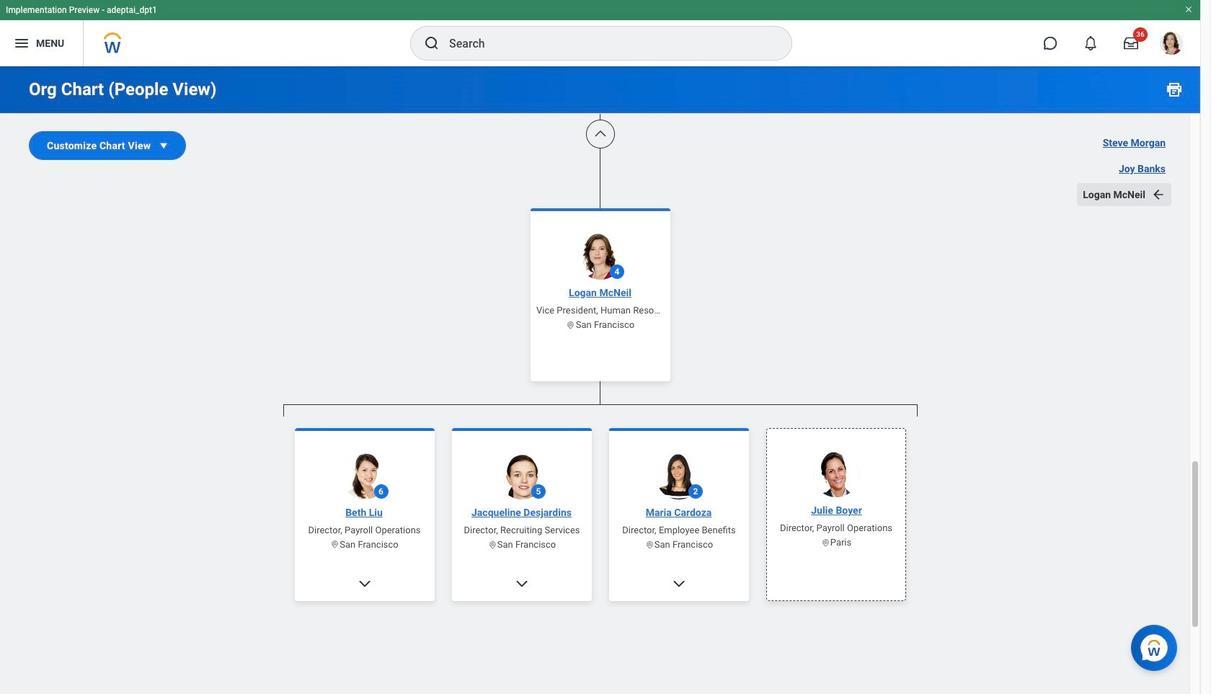 Task type: locate. For each thing, give the bounding box(es) containing it.
chevron down image
[[357, 577, 372, 591], [672, 577, 686, 591]]

notifications large image
[[1084, 36, 1099, 50]]

chevron down image for second location image from the left
[[672, 577, 686, 591]]

location image
[[566, 320, 576, 330], [821, 538, 831, 548], [488, 540, 497, 550]]

Search Workday  search field
[[449, 27, 763, 59]]

0 horizontal spatial chevron down image
[[357, 577, 372, 591]]

banner
[[0, 0, 1201, 66]]

1 horizontal spatial chevron down image
[[672, 577, 686, 591]]

1 horizontal spatial location image
[[645, 540, 654, 550]]

main content
[[0, 0, 1201, 695]]

print org chart image
[[1166, 81, 1184, 98]]

1 chevron down image from the left
[[357, 577, 372, 591]]

1 location image from the left
[[331, 540, 340, 550]]

location image
[[331, 540, 340, 550], [645, 540, 654, 550]]

0 horizontal spatial location image
[[331, 540, 340, 550]]

2 chevron down image from the left
[[672, 577, 686, 591]]

chevron down image
[[515, 577, 529, 591]]



Task type: describe. For each thing, give the bounding box(es) containing it.
profile logan mcneil image
[[1161, 32, 1184, 58]]

close environment banner image
[[1185, 5, 1194, 14]]

0 horizontal spatial location image
[[488, 540, 497, 550]]

justify image
[[13, 35, 30, 52]]

chevron up image
[[593, 127, 608, 141]]

arrow left image
[[1152, 188, 1166, 202]]

2 location image from the left
[[645, 540, 654, 550]]

1 horizontal spatial location image
[[566, 320, 576, 330]]

search image
[[423, 35, 441, 52]]

logan mcneil, logan mcneil, 4 direct reports element
[[283, 417, 918, 695]]

inbox large image
[[1125, 36, 1139, 50]]

2 horizontal spatial location image
[[821, 538, 831, 548]]

caret down image
[[157, 139, 171, 153]]

chevron down image for 1st location image from the left
[[357, 577, 372, 591]]



Task type: vqa. For each thing, say whether or not it's contained in the screenshot.
notifications large 'icon'
yes



